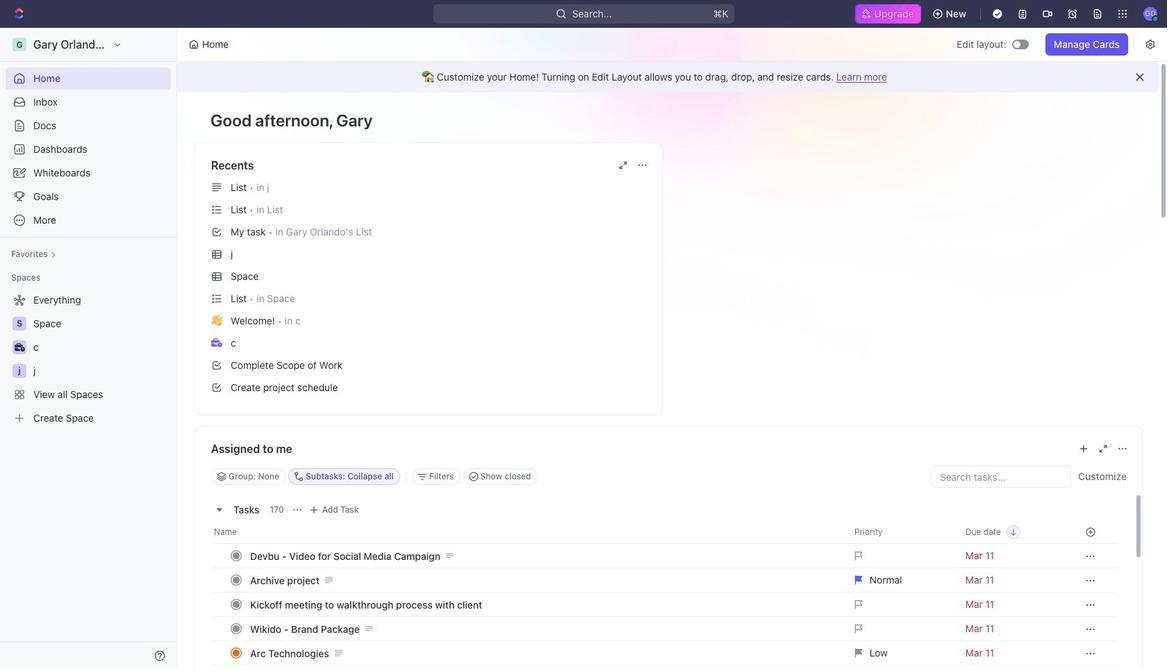 Task type: describe. For each thing, give the bounding box(es) containing it.
space, , element
[[13, 317, 26, 331]]

j, , element
[[13, 364, 26, 378]]

tree inside sidebar navigation
[[6, 289, 171, 429]]

Search tasks... text field
[[932, 466, 1071, 487]]

gary orlando's workspace, , element
[[13, 38, 26, 51]]



Task type: locate. For each thing, give the bounding box(es) containing it.
sidebar navigation
[[0, 28, 180, 669]]

0 horizontal spatial business time image
[[14, 343, 25, 352]]

1 horizontal spatial business time image
[[211, 338, 222, 347]]

set priority image
[[846, 665, 957, 669]]

business time image
[[211, 338, 222, 347], [14, 343, 25, 352]]

business time image inside sidebar navigation
[[14, 343, 25, 352]]

alert
[[177, 62, 1160, 92]]

tree
[[6, 289, 171, 429]]



Task type: vqa. For each thing, say whether or not it's contained in the screenshot.
Sidebar navigation
yes



